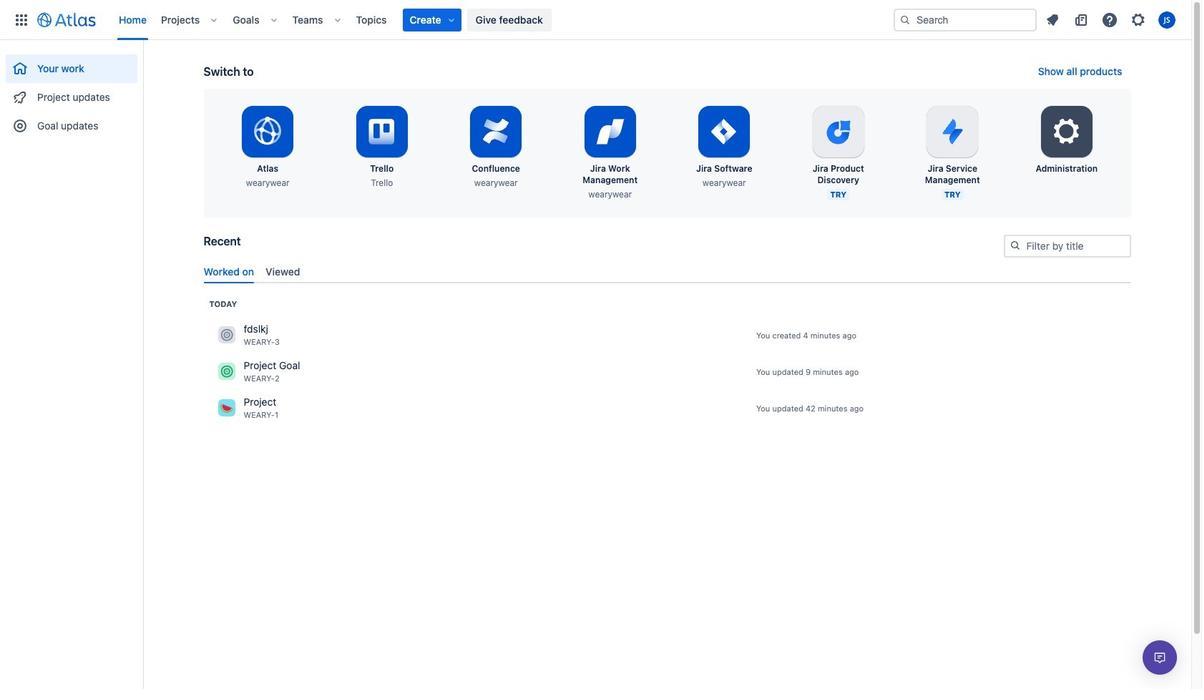 Task type: describe. For each thing, give the bounding box(es) containing it.
open intercom messenger image
[[1152, 649, 1169, 667]]

help image
[[1102, 11, 1119, 28]]

0 vertical spatial settings image
[[1131, 11, 1148, 28]]

1 townsquare image from the top
[[218, 363, 235, 380]]

switch to... image
[[13, 11, 30, 28]]

notifications image
[[1045, 11, 1062, 28]]

Filter by title field
[[1006, 236, 1130, 256]]

top element
[[9, 0, 894, 40]]

2 townsquare image from the top
[[218, 400, 235, 417]]

search image
[[1010, 240, 1021, 251]]



Task type: locate. For each thing, give the bounding box(es) containing it.
banner
[[0, 0, 1192, 40]]

heading
[[209, 298, 237, 310]]

1 horizontal spatial settings image
[[1131, 11, 1148, 28]]

Search field
[[894, 8, 1038, 31]]

account image
[[1159, 11, 1176, 28]]

1 vertical spatial townsquare image
[[218, 400, 235, 417]]

tab list
[[198, 260, 1137, 283]]

settings image
[[1131, 11, 1148, 28], [1050, 115, 1085, 149]]

0 vertical spatial townsquare image
[[218, 363, 235, 380]]

1 vertical spatial settings image
[[1050, 115, 1085, 149]]

0 horizontal spatial settings image
[[1050, 115, 1085, 149]]

search image
[[900, 14, 911, 25]]

group
[[6, 40, 137, 145]]

townsquare image
[[218, 363, 235, 380], [218, 400, 235, 417]]

townsquare image
[[218, 327, 235, 344]]



Task type: vqa. For each thing, say whether or not it's contained in the screenshot.
SEARCH field in the right top of the page
yes



